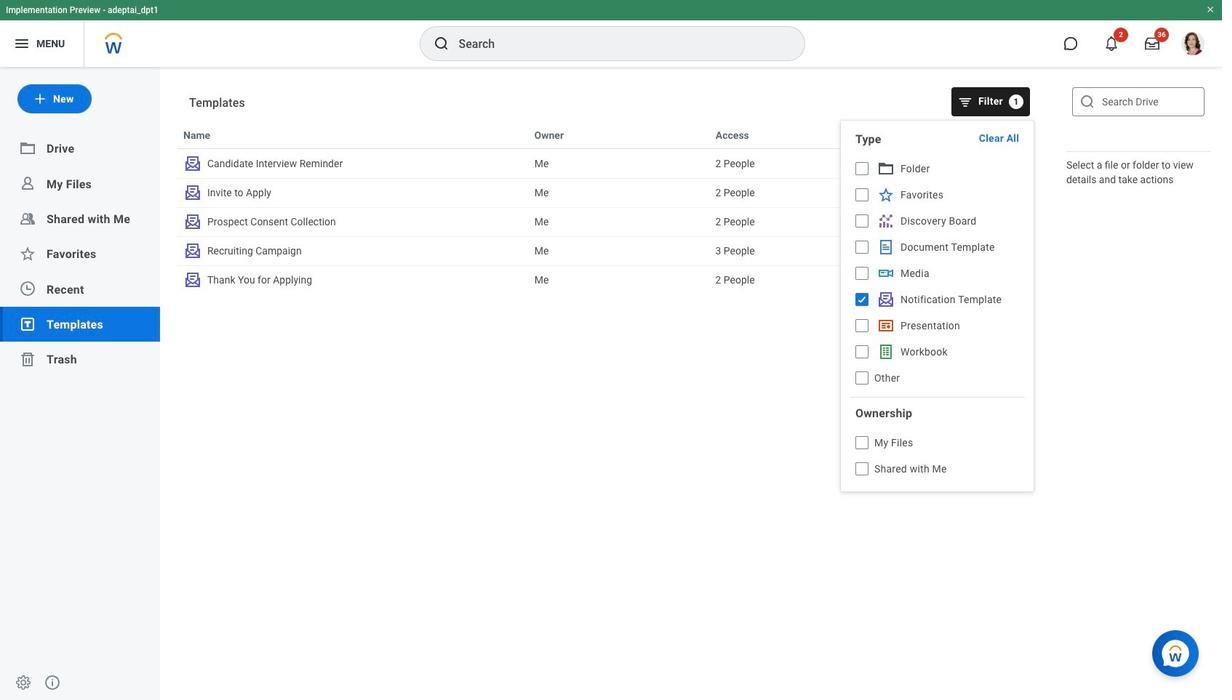 Task type: locate. For each thing, give the bounding box(es) containing it.
folder open image
[[19, 140, 36, 157], [878, 160, 895, 178]]

mail letter image
[[878, 291, 895, 309]]

shared with me image
[[19, 210, 36, 228]]

worksheets image
[[878, 343, 895, 361]]

3 cell from the top
[[529, 208, 710, 236]]

star image down shared with me icon at the left
[[19, 245, 36, 263]]

2 notification template image from the top
[[184, 271, 202, 289]]

search image
[[433, 35, 450, 52]]

1 cell from the top
[[529, 150, 710, 178]]

cell for third row from the bottom
[[529, 208, 710, 236]]

grid
[[178, 120, 1031, 700]]

info image
[[44, 675, 61, 692]]

column header
[[892, 121, 1031, 148]]

column header inside row
[[892, 121, 1031, 148]]

notification template image
[[184, 242, 202, 260], [184, 271, 202, 289]]

filters region
[[841, 120, 1035, 493]]

0 vertical spatial folder open image
[[19, 140, 36, 157]]

clock image
[[19, 281, 36, 298]]

notification template image
[[184, 155, 202, 172], [184, 155, 202, 172], [184, 184, 202, 202], [184, 184, 202, 202], [184, 213, 202, 231], [184, 213, 202, 231], [184, 242, 202, 260], [184, 271, 202, 289]]

1 horizontal spatial folder open image
[[878, 160, 895, 178]]

star image
[[878, 186, 895, 204], [19, 245, 36, 263]]

1 vertical spatial notification template image
[[184, 271, 202, 289]]

cell for 5th row from the top of the item list element
[[529, 237, 710, 265]]

1 row from the top
[[178, 120, 1031, 149]]

filter image
[[958, 95, 973, 109]]

1 vertical spatial star image
[[19, 245, 36, 263]]

item list element
[[160, 67, 1048, 701]]

banner
[[0, 0, 1223, 67]]

1 vertical spatial folder open image
[[878, 160, 895, 178]]

grid inside item list element
[[178, 120, 1031, 700]]

cell for sixth row from the top of the item list element
[[529, 266, 710, 294]]

gear image
[[15, 675, 32, 692]]

1 horizontal spatial star image
[[878, 186, 895, 204]]

4 cell from the top
[[529, 237, 710, 265]]

0 horizontal spatial folder open image
[[19, 140, 36, 157]]

inbox large image
[[1145, 36, 1160, 51]]

close environment banner image
[[1207, 5, 1215, 14]]

0 horizontal spatial star image
[[19, 245, 36, 263]]

star image up c column line 'image'
[[878, 186, 895, 204]]

livepages image
[[878, 317, 895, 335]]

folder open image up c column line 'image'
[[878, 160, 895, 178]]

folder open image up user icon
[[19, 140, 36, 157]]

5 row from the top
[[178, 237, 1030, 266]]

0 vertical spatial notification template image
[[184, 242, 202, 260]]

0 vertical spatial star image
[[878, 186, 895, 204]]

cell
[[529, 150, 710, 178], [529, 179, 710, 207], [529, 208, 710, 236], [529, 237, 710, 265], [529, 266, 710, 294]]

2 cell from the top
[[529, 179, 710, 207]]

5 cell from the top
[[529, 266, 710, 294]]

row
[[178, 120, 1031, 149], [178, 149, 1030, 178], [178, 178, 1030, 207], [178, 207, 1030, 237], [178, 237, 1030, 266], [178, 266, 1030, 295]]

c column line image
[[878, 213, 895, 230]]



Task type: describe. For each thing, give the bounding box(es) containing it.
3 row from the top
[[178, 178, 1030, 207]]

4 row from the top
[[178, 207, 1030, 237]]

search image
[[1079, 93, 1097, 111]]

2 row from the top
[[178, 149, 1030, 178]]

search drive field
[[1073, 87, 1205, 116]]

trash image
[[19, 351, 36, 368]]

video image
[[878, 265, 895, 282]]

1 notification template image from the top
[[184, 242, 202, 260]]

notifications large image
[[1105, 36, 1119, 51]]

6 row from the top
[[178, 266, 1030, 295]]

profile logan mcneil element
[[1173, 28, 1214, 60]]

cell for second row from the top of the item list element
[[529, 150, 710, 178]]

document image
[[878, 239, 895, 256]]

user image
[[19, 175, 36, 192]]

folder open image inside "filters" region
[[878, 160, 895, 178]]

cell for 4th row from the bottom of the item list element
[[529, 179, 710, 207]]



Task type: vqa. For each thing, say whether or not it's contained in the screenshot.
2nd row from the bottom of the Item List element
yes



